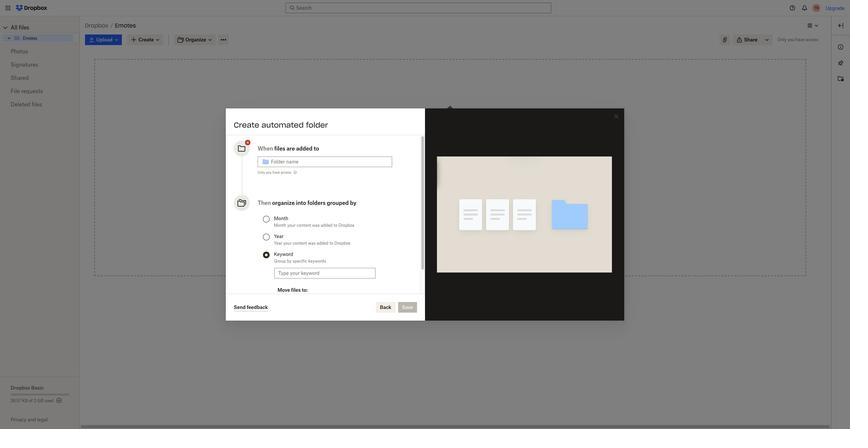 Task type: describe. For each thing, give the bounding box(es) containing it.
2
[[34, 399, 36, 404]]

dropbox / emotes
[[85, 22, 136, 29]]

organize into folders grouped by
[[272, 200, 356, 207]]

get more space image
[[55, 397, 63, 405]]

only you have access inside create automated folder dialog
[[258, 171, 291, 175]]

upgrade link
[[826, 5, 845, 11]]

Month radio
[[263, 216, 270, 223]]

0 vertical spatial from
[[451, 183, 461, 188]]

more ways to add content element
[[394, 165, 507, 255]]

added right are
[[296, 145, 312, 152]]

access
[[410, 183, 426, 188]]

global header element
[[0, 0, 850, 16]]

automated
[[262, 121, 304, 130]]

share and manage access to this folder
[[410, 238, 497, 244]]

open information panel image
[[837, 43, 845, 51]]

0 vertical spatial content
[[462, 166, 480, 171]]

back
[[380, 305, 391, 310]]

create automated folder
[[234, 121, 328, 130]]

deleted files link
[[11, 98, 69, 111]]

files for move files to:
[[291, 288, 301, 293]]

to inside month month your content was added to dropbox
[[334, 223, 337, 228]]

1 month from the top
[[274, 216, 288, 221]]

then
[[258, 200, 271, 207]]

requests
[[21, 88, 43, 95]]

keywords
[[308, 259, 326, 264]]

dropbox basic
[[11, 386, 44, 391]]

here
[[445, 125, 455, 130]]

dropbox logo - go to the homepage image
[[13, 3, 49, 13]]

dropbox inside month month your content was added to dropbox
[[338, 223, 354, 228]]

28.57 kb of 2 gb used
[[11, 399, 54, 404]]

kb
[[22, 399, 28, 404]]

year year your content was added to dropbox
[[274, 234, 350, 246]]

to inside "drop files here to upload, or use the 'upload' button"
[[456, 125, 461, 130]]

access inside create automated folder dialog
[[281, 171, 291, 175]]

use
[[428, 132, 436, 138]]

all
[[11, 24, 17, 31]]

2 vertical spatial this
[[475, 238, 483, 244]]

folder inside dialog
[[306, 121, 328, 130]]

upgrade
[[826, 5, 845, 11]]

file requests
[[11, 88, 43, 95]]

send feedback
[[234, 305, 268, 310]]

button
[[464, 132, 479, 138]]

28.57
[[11, 399, 21, 404]]

share for share
[[744, 37, 758, 43]]

access this folder from your desktop
[[410, 183, 491, 188]]

deleted
[[11, 101, 30, 108]]

shared link
[[11, 71, 69, 85]]

manage
[[434, 238, 452, 244]]

file
[[11, 88, 20, 95]]

create automated folder dialog
[[226, 109, 624, 321]]

1 horizontal spatial have
[[796, 37, 804, 42]]

have inside create automated folder dialog
[[272, 171, 280, 175]]

by inside keyword group by specific keywords
[[287, 259, 291, 264]]

your inside more ways to add content element
[[462, 183, 472, 188]]

specific
[[293, 259, 307, 264]]

request
[[410, 220, 428, 225]]

'upload'
[[445, 132, 463, 138]]

keyword
[[274, 252, 293, 257]]

be
[[446, 220, 451, 225]]

content for month
[[297, 223, 311, 228]]

files left are
[[274, 145, 285, 152]]

all files link
[[11, 22, 80, 33]]

to down request files to be added to this folder
[[470, 238, 474, 244]]

to up folder name text field
[[314, 145, 319, 152]]

1 horizontal spatial you
[[788, 37, 794, 42]]

2 month from the top
[[274, 223, 286, 228]]

all files
[[11, 24, 29, 31]]

to left be
[[440, 220, 445, 225]]

emotes link
[[14, 34, 73, 42]]

folders
[[307, 200, 326, 207]]

was for year
[[308, 241, 316, 246]]

to:
[[302, 288, 308, 293]]

0 vertical spatial this
[[427, 183, 435, 188]]

ways
[[434, 166, 445, 171]]

1 year from the top
[[274, 234, 284, 239]]

to inside year year your content was added to dropbox
[[330, 241, 333, 246]]

2 year from the top
[[274, 241, 282, 246]]

Folder name text field
[[271, 158, 388, 166]]

send
[[234, 305, 246, 310]]

0 horizontal spatial from
[[426, 201, 437, 207]]



Task type: locate. For each thing, give the bounding box(es) containing it.
content for year
[[293, 241, 307, 246]]

by
[[350, 200, 356, 207], [287, 259, 291, 264]]

or
[[422, 132, 426, 138]]

share for share and manage access to this folder
[[410, 238, 423, 244]]

only
[[778, 37, 787, 42], [258, 171, 265, 175]]

request files to be added to this folder
[[410, 220, 495, 225]]

0 horizontal spatial you
[[266, 171, 272, 175]]

your up "keyword"
[[283, 241, 292, 246]]

added inside month month your content was added to dropbox
[[321, 223, 333, 228]]

content inside month month your content was added to dropbox
[[297, 223, 311, 228]]

basic
[[31, 386, 44, 391]]

into
[[296, 200, 306, 207]]

deleted files
[[11, 101, 42, 108]]

was inside year year your content was added to dropbox
[[308, 241, 316, 246]]

from down add
[[451, 183, 461, 188]]

more
[[421, 166, 433, 171]]

desktop
[[473, 183, 491, 188]]

emotes right /
[[115, 22, 136, 29]]

was
[[312, 223, 320, 228], [308, 241, 316, 246]]

1 horizontal spatial only
[[778, 37, 787, 42]]

0 vertical spatial access
[[805, 37, 818, 42]]

you
[[788, 37, 794, 42], [266, 171, 272, 175]]

to right here
[[456, 125, 461, 130]]

emotes
[[115, 22, 136, 29], [23, 36, 37, 41]]

create
[[234, 121, 259, 130]]

move files to:
[[278, 288, 308, 293]]

used
[[45, 399, 54, 404]]

access
[[805, 37, 818, 42], [281, 171, 291, 175], [454, 238, 468, 244]]

your left 'desktop'
[[462, 183, 472, 188]]

was up keyword group by specific keywords
[[308, 241, 316, 246]]

1 vertical spatial share
[[410, 238, 423, 244]]

your inside year year your content was added to dropbox
[[283, 241, 292, 246]]

content inside year year your content was added to dropbox
[[293, 241, 307, 246]]

move
[[278, 288, 290, 293]]

files up the
[[434, 125, 444, 130]]

legal
[[37, 417, 48, 423]]

0 horizontal spatial and
[[28, 417, 36, 423]]

files left to:
[[291, 288, 301, 293]]

open pinned items image
[[837, 59, 845, 67]]

and inside more ways to add content element
[[424, 238, 433, 244]]

of
[[29, 399, 33, 404]]

added up year year your content was added to dropbox in the left of the page
[[321, 223, 333, 228]]

your for month
[[287, 223, 296, 228]]

files for deleted files
[[32, 101, 42, 108]]

files
[[19, 24, 29, 31], [32, 101, 42, 108], [434, 125, 444, 130], [274, 145, 285, 152], [430, 220, 439, 225], [291, 288, 301, 293]]

0 vertical spatial year
[[274, 234, 284, 239]]

month month your content was added to dropbox
[[274, 216, 354, 228]]

folder permissions image
[[293, 170, 298, 175]]

2 vertical spatial access
[[454, 238, 468, 244]]

content
[[462, 166, 480, 171], [297, 223, 311, 228], [293, 241, 307, 246]]

1 vertical spatial by
[[287, 259, 291, 264]]

added inside more ways to add content element
[[453, 220, 466, 225]]

files for request files to be added to this folder
[[430, 220, 439, 225]]

share inside more ways to add content element
[[410, 238, 423, 244]]

the
[[437, 132, 444, 138]]

import
[[410, 201, 425, 207]]

was up year year your content was added to dropbox in the left of the page
[[312, 223, 320, 228]]

your down organize
[[287, 223, 296, 228]]

0 horizontal spatial have
[[272, 171, 280, 175]]

0 vertical spatial share
[[744, 37, 758, 43]]

1 horizontal spatial from
[[451, 183, 461, 188]]

0 vertical spatial only you have access
[[778, 37, 818, 42]]

gb
[[37, 399, 43, 404]]

0 vertical spatial emotes
[[115, 22, 136, 29]]

1 horizontal spatial and
[[424, 238, 433, 244]]

1 horizontal spatial by
[[350, 200, 356, 207]]

and for manage
[[424, 238, 433, 244]]

year up "keyword"
[[274, 241, 282, 246]]

added inside year year your content was added to dropbox
[[317, 241, 328, 246]]

1 vertical spatial year
[[274, 241, 282, 246]]

added right be
[[453, 220, 466, 225]]

to left add
[[447, 166, 451, 171]]

privacy and legal
[[11, 417, 48, 423]]

and left legal
[[28, 417, 36, 423]]

are
[[287, 145, 295, 152]]

your
[[462, 183, 472, 188], [287, 223, 296, 228], [283, 241, 292, 246]]

from
[[451, 183, 461, 188], [426, 201, 437, 207]]

1 vertical spatial have
[[272, 171, 280, 175]]

0 horizontal spatial access
[[281, 171, 291, 175]]

dropbox inside year year your content was added to dropbox
[[334, 241, 350, 246]]

your for year
[[283, 241, 292, 246]]

access inside more ways to add content element
[[454, 238, 468, 244]]

more ways to add content
[[421, 166, 480, 171]]

and left manage
[[424, 238, 433, 244]]

content up year year your content was added to dropbox in the left of the page
[[297, 223, 311, 228]]

1 horizontal spatial only you have access
[[778, 37, 818, 42]]

0 horizontal spatial share
[[410, 238, 423, 244]]

your inside month month your content was added to dropbox
[[287, 223, 296, 228]]

import from google drive
[[410, 201, 467, 207]]

Keyword radio
[[263, 252, 270, 259]]

0 vertical spatial have
[[796, 37, 804, 42]]

by down "keyword"
[[287, 259, 291, 264]]

Type your keyword text field
[[278, 270, 372, 277]]

0 vertical spatial you
[[788, 37, 794, 42]]

drop files here to upload, or use the 'upload' button
[[422, 125, 479, 138]]

1 horizontal spatial emotes
[[115, 22, 136, 29]]

file requests link
[[11, 85, 69, 98]]

1 vertical spatial content
[[297, 223, 311, 228]]

0 vertical spatial month
[[274, 216, 288, 221]]

grouped
[[327, 200, 349, 207]]

Year radio
[[263, 234, 270, 241]]

files for drop files here to upload, or use the 'upload' button
[[434, 125, 444, 130]]

emotes inside all files 'tree'
[[23, 36, 37, 41]]

to down month month your content was added to dropbox
[[330, 241, 333, 246]]

privacy and legal link
[[11, 417, 80, 423]]

signatures
[[11, 61, 38, 68]]

content right add
[[462, 166, 480, 171]]

year
[[274, 234, 284, 239], [274, 241, 282, 246]]

only you have access
[[778, 37, 818, 42], [258, 171, 291, 175]]

files down file requests 'link'
[[32, 101, 42, 108]]

this right access
[[427, 183, 435, 188]]

1 horizontal spatial share
[[744, 37, 758, 43]]

1 horizontal spatial access
[[454, 238, 468, 244]]

keyword group by specific keywords
[[274, 252, 326, 264]]

by right grouped
[[350, 200, 356, 207]]

month down organize
[[274, 223, 286, 228]]

added up keywords
[[317, 241, 328, 246]]

0 horizontal spatial only you have access
[[258, 171, 291, 175]]

files for all files
[[19, 24, 29, 31]]

emotes down all files
[[23, 36, 37, 41]]

to right be
[[468, 220, 472, 225]]

share inside button
[[744, 37, 758, 43]]

have
[[796, 37, 804, 42], [272, 171, 280, 175]]

drive
[[455, 201, 467, 207]]

0 horizontal spatial by
[[287, 259, 291, 264]]

1 vertical spatial was
[[308, 241, 316, 246]]

0 vertical spatial by
[[350, 200, 356, 207]]

1 vertical spatial access
[[281, 171, 291, 175]]

you inside create automated folder dialog
[[266, 171, 272, 175]]

group
[[274, 259, 286, 264]]

open details pane image
[[837, 22, 845, 30]]

1 vertical spatial from
[[426, 201, 437, 207]]

/
[[110, 23, 113, 28]]

files right all at the top left of the page
[[19, 24, 29, 31]]

0 horizontal spatial emotes
[[23, 36, 37, 41]]

2 vertical spatial your
[[283, 241, 292, 246]]

when
[[258, 145, 273, 152]]

0 vertical spatial and
[[424, 238, 433, 244]]

back button
[[376, 303, 395, 313]]

add
[[452, 166, 461, 171]]

month right 'month' radio
[[274, 216, 288, 221]]

content up keyword group by specific keywords
[[293, 241, 307, 246]]

feedback
[[247, 305, 268, 310]]

added
[[296, 145, 312, 152], [453, 220, 466, 225], [321, 223, 333, 228], [317, 241, 328, 246]]

this right be
[[473, 220, 481, 225]]

dropbox
[[85, 22, 108, 29], [338, 223, 354, 228], [334, 241, 350, 246], [11, 386, 30, 391]]

1 vertical spatial emotes
[[23, 36, 37, 41]]

1 vertical spatial only
[[258, 171, 265, 175]]

2 horizontal spatial access
[[805, 37, 818, 42]]

organize
[[272, 200, 295, 207]]

photos
[[11, 48, 28, 55]]

1 vertical spatial you
[[266, 171, 272, 175]]

drop
[[422, 125, 433, 130]]

1 vertical spatial only you have access
[[258, 171, 291, 175]]

was inside month month your content was added to dropbox
[[312, 223, 320, 228]]

share
[[744, 37, 758, 43], [410, 238, 423, 244]]

files inside "drop files here to upload, or use the 'upload' button"
[[434, 125, 444, 130]]

and for legal
[[28, 417, 36, 423]]

all files tree
[[1, 22, 80, 43]]

dropbox link
[[85, 21, 108, 30]]

from right import on the top
[[426, 201, 437, 207]]

files inside more ways to add content element
[[430, 220, 439, 225]]

0 vertical spatial was
[[312, 223, 320, 228]]

0 horizontal spatial only
[[258, 171, 265, 175]]

1 vertical spatial month
[[274, 223, 286, 228]]

files inside 'tree'
[[19, 24, 29, 31]]

files are added to
[[274, 145, 319, 152]]

to down grouped
[[334, 223, 337, 228]]

2 vertical spatial content
[[293, 241, 307, 246]]

signatures link
[[11, 58, 69, 71]]

folder
[[306, 121, 328, 130], [437, 183, 449, 188], [483, 220, 495, 225], [485, 238, 497, 244]]

1 vertical spatial your
[[287, 223, 296, 228]]

0 vertical spatial only
[[778, 37, 787, 42]]

this
[[427, 183, 435, 188], [473, 220, 481, 225], [475, 238, 483, 244]]

and
[[424, 238, 433, 244], [28, 417, 36, 423]]

send feedback button
[[234, 304, 268, 312]]

this down request files to be added to this folder
[[475, 238, 483, 244]]

shared
[[11, 75, 29, 81]]

files left be
[[430, 220, 439, 225]]

open activity image
[[837, 75, 845, 83]]

upload,
[[462, 125, 479, 130]]

1 vertical spatial and
[[28, 417, 36, 423]]

year right year radio at the bottom left of page
[[274, 234, 284, 239]]

privacy
[[11, 417, 26, 423]]

month
[[274, 216, 288, 221], [274, 223, 286, 228]]

was for month
[[312, 223, 320, 228]]

share button
[[733, 35, 762, 45]]

photos link
[[11, 45, 69, 58]]

to
[[456, 125, 461, 130], [314, 145, 319, 152], [447, 166, 451, 171], [440, 220, 445, 225], [468, 220, 472, 225], [334, 223, 337, 228], [470, 238, 474, 244], [330, 241, 333, 246]]

0 vertical spatial your
[[462, 183, 472, 188]]

only inside create automated folder dialog
[[258, 171, 265, 175]]

1 vertical spatial this
[[473, 220, 481, 225]]

google
[[438, 201, 454, 207]]



Task type: vqa. For each thing, say whether or not it's contained in the screenshot.
this to the middle
yes



